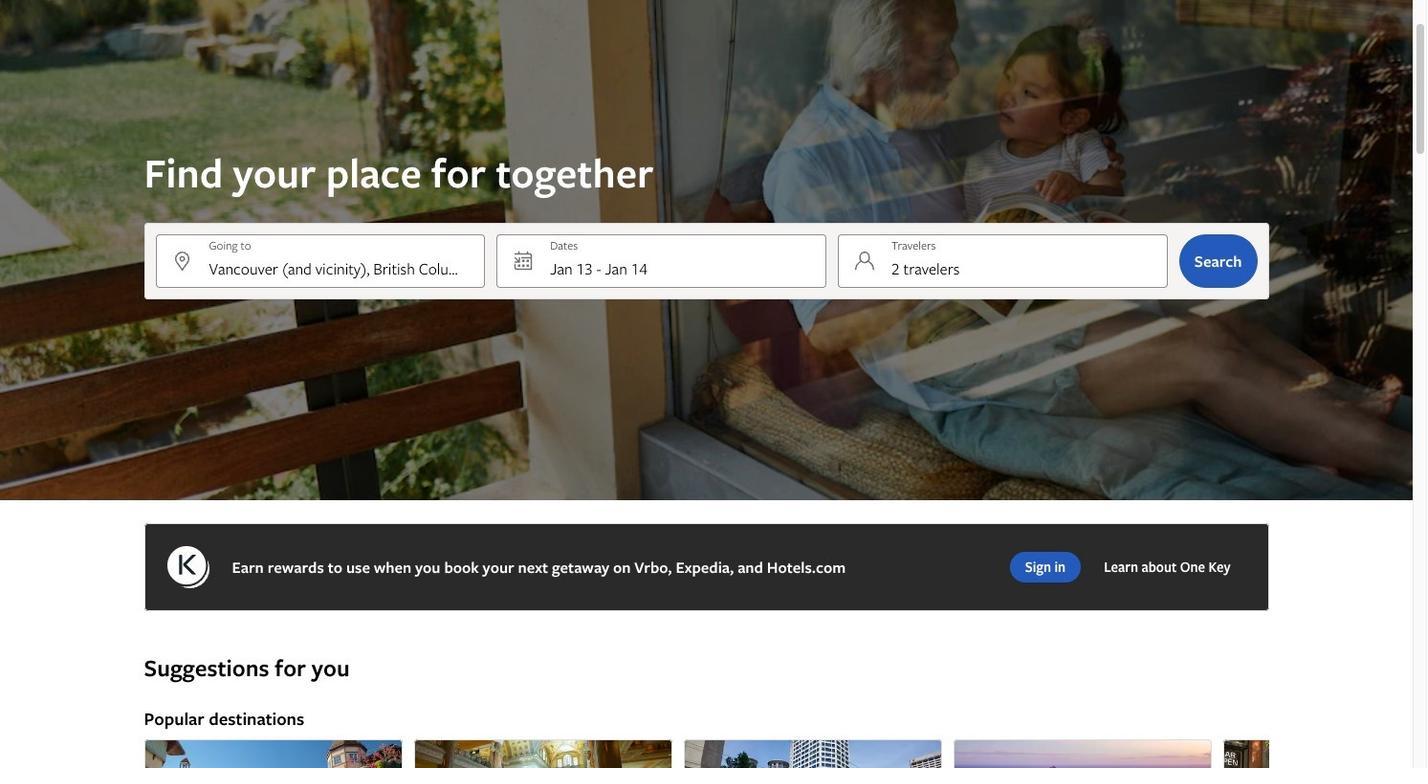 Task type: locate. For each thing, give the bounding box(es) containing it.
leavenworth featuring a small town or village and street scenes image
[[144, 740, 402, 768]]

gastown showing signage, street scenes and outdoor eating image
[[1223, 740, 1427, 768]]



Task type: describe. For each thing, give the bounding box(es) containing it.
wizard region
[[0, 0, 1413, 500]]

makiki - lower punchbowl - tantalus showing landscape views, a sunset and a city image
[[953, 740, 1212, 768]]

downtown seattle featuring a skyscraper, a city and street scenes image
[[684, 740, 942, 768]]

las vegas featuring interior views image
[[414, 740, 672, 768]]



Task type: vqa. For each thing, say whether or not it's contained in the screenshot.
Gastown showing signage, street scenes and outdoor eating image at the bottom
yes



